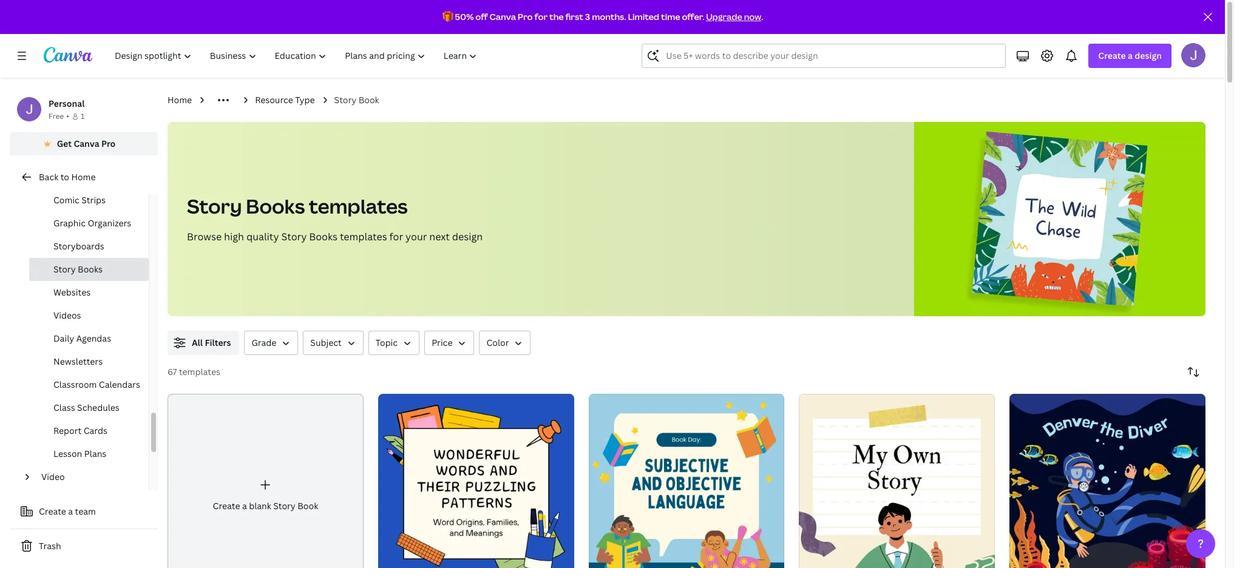 Task type: vqa. For each thing, say whether or not it's contained in the screenshot.
BACK
yes



Task type: describe. For each thing, give the bounding box(es) containing it.
video
[[41, 471, 65, 483]]

class schedules
[[53, 402, 120, 414]]

🎁
[[443, 11, 454, 22]]

upgrade
[[707, 11, 743, 22]]

🎁 50% off canva pro for the first 3 months. limited time offer. upgrade now .
[[443, 11, 764, 22]]

daily
[[53, 333, 74, 344]]

all
[[192, 337, 203, 349]]

back to home
[[39, 171, 96, 183]]

lesson
[[53, 448, 82, 460]]

videos link
[[29, 304, 149, 327]]

classroom calendars
[[53, 379, 140, 391]]

now
[[745, 11, 762, 22]]

home link
[[168, 94, 192, 107]]

marketing link
[[36, 489, 142, 512]]

3
[[585, 11, 591, 22]]

subject
[[311, 337, 342, 349]]

graphic organizers
[[53, 217, 131, 229]]

report
[[53, 425, 82, 437]]

daily agendas
[[53, 333, 111, 344]]

jacob simon image
[[1182, 43, 1206, 67]]

story for story books
[[53, 264, 76, 275]]

next
[[430, 230, 450, 244]]

•
[[66, 111, 69, 121]]

comic strips
[[53, 194, 106, 206]]

type
[[295, 94, 315, 106]]

daily agendas link
[[29, 327, 149, 350]]

create a design
[[1099, 50, 1163, 61]]

off
[[476, 11, 488, 22]]

class
[[53, 402, 75, 414]]

class schedules link
[[29, 397, 149, 420]]

plans
[[84, 448, 107, 460]]

create for create a design
[[1099, 50, 1127, 61]]

color
[[487, 337, 509, 349]]

2 horizontal spatial books
[[309, 230, 338, 244]]

create for create a team
[[39, 506, 66, 518]]

all filters
[[192, 337, 231, 349]]

to
[[61, 171, 69, 183]]

filters
[[205, 337, 231, 349]]

0 vertical spatial pro
[[518, 11, 533, 22]]

1 vertical spatial for
[[390, 230, 403, 244]]

create a blank story book link
[[168, 394, 364, 569]]

your
[[406, 230, 427, 244]]

pro inside get canva pro "button"
[[101, 138, 116, 149]]

1 vertical spatial design
[[452, 230, 483, 244]]

report cards
[[53, 425, 107, 437]]

0 vertical spatial templates
[[309, 193, 408, 219]]

report cards link
[[29, 420, 149, 443]]

1 vertical spatial templates
[[340, 230, 387, 244]]

grade
[[252, 337, 277, 349]]

first
[[566, 11, 584, 22]]

create a design button
[[1089, 44, 1172, 68]]

create a blank story book
[[213, 501, 318, 512]]

1 horizontal spatial for
[[535, 11, 548, 22]]

lesson plans
[[53, 448, 107, 460]]

browse high quality story books templates for your next design
[[187, 230, 483, 244]]

a for design
[[1129, 50, 1133, 61]]

story book
[[334, 94, 379, 106]]

0 horizontal spatial home
[[71, 171, 96, 183]]

offer.
[[682, 11, 705, 22]]

newsletters
[[53, 356, 103, 367]]

a for team
[[68, 506, 73, 518]]

comic
[[53, 194, 79, 206]]

classroom calendars link
[[29, 374, 149, 397]]

storyboards link
[[29, 235, 149, 258]]

upgrade now button
[[707, 11, 762, 22]]

story for story book
[[334, 94, 357, 106]]

0 vertical spatial canva
[[490, 11, 516, 22]]

topic
[[376, 337, 398, 349]]

storyboards
[[53, 241, 104, 252]]

a for blank
[[242, 501, 247, 512]]

cards
[[84, 425, 107, 437]]

time
[[662, 11, 681, 22]]

story for story books templates
[[187, 193, 242, 219]]

months.
[[592, 11, 627, 22]]

.
[[762, 11, 764, 22]]

story books
[[53, 264, 103, 275]]

graphic
[[53, 217, 86, 229]]



Task type: locate. For each thing, give the bounding box(es) containing it.
None search field
[[642, 44, 1007, 68]]

canva inside "button"
[[74, 138, 99, 149]]

get
[[57, 138, 72, 149]]

a inside create a blank story book element
[[242, 501, 247, 512]]

create
[[1099, 50, 1127, 61], [213, 501, 240, 512], [39, 506, 66, 518]]

1 horizontal spatial a
[[242, 501, 247, 512]]

2 horizontal spatial a
[[1129, 50, 1133, 61]]

topic button
[[369, 331, 420, 355]]

calendars
[[99, 379, 140, 391]]

Sort by button
[[1182, 360, 1206, 385]]

resource
[[255, 94, 293, 106]]

blank
[[249, 501, 271, 512]]

story up websites
[[53, 264, 76, 275]]

canva right get
[[74, 138, 99, 149]]

pro left the
[[518, 11, 533, 22]]

1 vertical spatial book
[[298, 501, 318, 512]]

2 vertical spatial books
[[78, 264, 103, 275]]

templates up browse high quality story books templates for your next design
[[309, 193, 408, 219]]

trash link
[[10, 535, 158, 559]]

team
[[75, 506, 96, 518]]

book inside create a blank story book element
[[298, 501, 318, 512]]

pro up back to home link
[[101, 138, 116, 149]]

0 vertical spatial design
[[1135, 50, 1163, 61]]

1 horizontal spatial home
[[168, 94, 192, 106]]

0 horizontal spatial design
[[452, 230, 483, 244]]

0 horizontal spatial book
[[298, 501, 318, 512]]

1 vertical spatial canva
[[74, 138, 99, 149]]

2 vertical spatial templates
[[179, 366, 220, 378]]

for left the
[[535, 11, 548, 22]]

books for story books
[[78, 264, 103, 275]]

limited
[[628, 11, 660, 22]]

videos
[[53, 310, 81, 321]]

the
[[550, 11, 564, 22]]

subject button
[[303, 331, 364, 355]]

1 horizontal spatial book
[[359, 94, 379, 106]]

create for create a blank story book
[[213, 501, 240, 512]]

classroom
[[53, 379, 97, 391]]

0 horizontal spatial create
[[39, 506, 66, 518]]

books for story books templates
[[246, 193, 305, 219]]

grade button
[[244, 331, 298, 355]]

browse
[[187, 230, 222, 244]]

story right blank
[[273, 501, 296, 512]]

book
[[359, 94, 379, 106], [298, 501, 318, 512]]

lesson plans link
[[29, 443, 149, 466]]

a inside the create a design dropdown button
[[1129, 50, 1133, 61]]

price button
[[425, 331, 475, 355]]

0 horizontal spatial pro
[[101, 138, 116, 149]]

story right type
[[334, 94, 357, 106]]

story
[[334, 94, 357, 106], [187, 193, 242, 219], [281, 230, 307, 244], [53, 264, 76, 275], [273, 501, 296, 512]]

0 horizontal spatial canva
[[74, 138, 99, 149]]

design
[[1135, 50, 1163, 61], [452, 230, 483, 244]]

organizers
[[88, 217, 131, 229]]

create inside dropdown button
[[1099, 50, 1127, 61]]

trash
[[39, 541, 61, 552]]

0 horizontal spatial books
[[78, 264, 103, 275]]

get canva pro
[[57, 138, 116, 149]]

story up browse
[[187, 193, 242, 219]]

free •
[[49, 111, 69, 121]]

1
[[81, 111, 85, 121]]

books down story books templates
[[309, 230, 338, 244]]

1 horizontal spatial books
[[246, 193, 305, 219]]

0 vertical spatial for
[[535, 11, 548, 22]]

for
[[535, 11, 548, 22], [390, 230, 403, 244]]

personal
[[49, 98, 85, 109]]

templates left your
[[340, 230, 387, 244]]

color button
[[480, 331, 531, 355]]

pro
[[518, 11, 533, 22], [101, 138, 116, 149]]

newsletters link
[[29, 350, 149, 374]]

for left your
[[390, 230, 403, 244]]

marketing
[[41, 494, 82, 506]]

schedules
[[77, 402, 120, 414]]

67 templates
[[168, 366, 220, 378]]

2 horizontal spatial create
[[1099, 50, 1127, 61]]

0 horizontal spatial for
[[390, 230, 403, 244]]

templates right 67
[[179, 366, 220, 378]]

exploring word origins story book in blue white simple lined style image
[[378, 394, 574, 569]]

50%
[[455, 11, 474, 22]]

1 horizontal spatial design
[[1135, 50, 1163, 61]]

0 vertical spatial books
[[246, 193, 305, 219]]

create inside button
[[39, 506, 66, 518]]

websites link
[[29, 281, 149, 304]]

design right next
[[452, 230, 483, 244]]

create a team button
[[10, 500, 158, 524]]

websites
[[53, 287, 91, 298]]

create a blank story book element
[[168, 394, 364, 569]]

story books templates
[[187, 193, 408, 219]]

templates
[[309, 193, 408, 219], [340, 230, 387, 244], [179, 366, 220, 378]]

1 vertical spatial books
[[309, 230, 338, 244]]

story down story books templates
[[281, 230, 307, 244]]

agendas
[[76, 333, 111, 344]]

canva right off
[[490, 11, 516, 22]]

0 horizontal spatial a
[[68, 506, 73, 518]]

create a team
[[39, 506, 96, 518]]

high
[[224, 230, 244, 244]]

0 vertical spatial book
[[359, 94, 379, 106]]

back to home link
[[10, 165, 158, 190]]

a inside create a team button
[[68, 506, 73, 518]]

all filters button
[[168, 331, 240, 355]]

elements of a story activity story book in cream green bright and colorful collage style image
[[800, 394, 996, 569]]

graphic organizers link
[[29, 212, 149, 235]]

design inside dropdown button
[[1135, 50, 1163, 61]]

free
[[49, 111, 64, 121]]

1 horizontal spatial pro
[[518, 11, 533, 22]]

comic strips link
[[29, 189, 149, 212]]

quality
[[247, 230, 279, 244]]

books down storyboards link
[[78, 264, 103, 275]]

strips
[[82, 194, 106, 206]]

deep blue underwater creatures story book image
[[1010, 394, 1206, 569]]

1 vertical spatial home
[[71, 171, 96, 183]]

0 vertical spatial home
[[168, 94, 192, 106]]

1 horizontal spatial create
[[213, 501, 240, 512]]

video link
[[36, 466, 142, 489]]

back
[[39, 171, 58, 183]]

1 vertical spatial pro
[[101, 138, 116, 149]]

67
[[168, 366, 177, 378]]

Search search field
[[667, 44, 999, 67]]

get canva pro button
[[10, 132, 158, 156]]

1 horizontal spatial canva
[[490, 11, 516, 22]]

top level navigation element
[[107, 44, 488, 68]]

design left jacob simon 'icon'
[[1135, 50, 1163, 61]]

books
[[246, 193, 305, 219], [309, 230, 338, 244], [78, 264, 103, 275]]

books up quality
[[246, 193, 305, 219]]

resource type
[[255, 94, 315, 106]]



